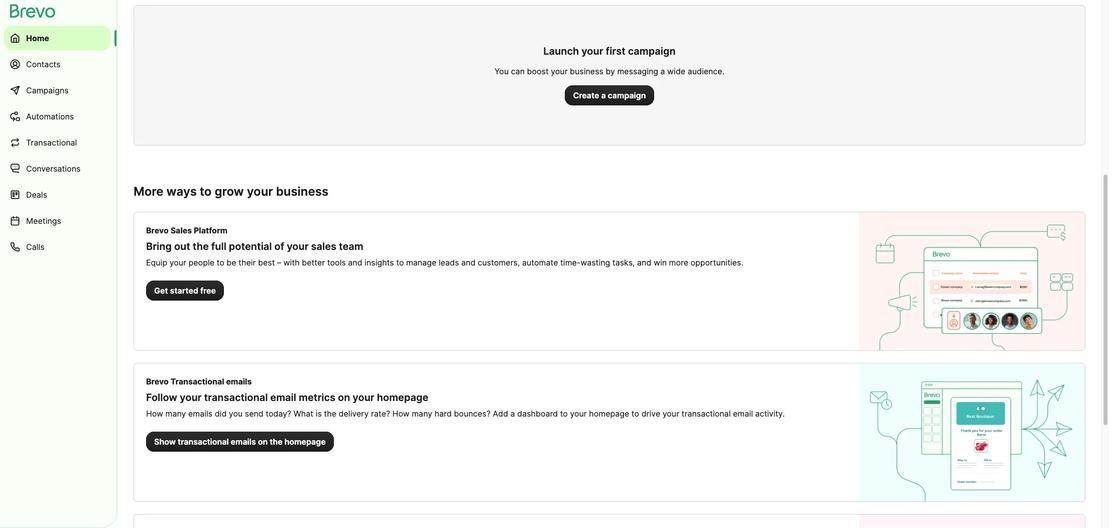 Task type: locate. For each thing, give the bounding box(es) containing it.
their
[[239, 258, 256, 268]]

0 vertical spatial the
[[193, 241, 209, 253]]

transactional
[[26, 138, 77, 148], [171, 377, 224, 387]]

business
[[570, 66, 604, 76], [276, 184, 329, 199]]

2 horizontal spatial the
[[324, 409, 337, 419]]

brevo up follow
[[146, 377, 169, 387]]

brevo up bring
[[146, 226, 169, 236]]

homepage
[[377, 392, 429, 404], [589, 409, 630, 419], [285, 437, 326, 447]]

1 horizontal spatial and
[[461, 258, 476, 268]]

2 vertical spatial emails
[[231, 437, 256, 447]]

1 many from the left
[[166, 409, 186, 419]]

email
[[270, 392, 296, 404], [733, 409, 753, 419]]

1 brevo from the top
[[146, 226, 169, 236]]

of
[[274, 241, 284, 253]]

1 horizontal spatial homepage
[[377, 392, 429, 404]]

boost
[[527, 66, 549, 76]]

a inside button
[[601, 90, 606, 100]]

1 vertical spatial brevo
[[146, 377, 169, 387]]

how down follow
[[146, 409, 163, 419]]

a left wide
[[661, 66, 665, 76]]

transactional up follow
[[171, 377, 224, 387]]

your
[[582, 45, 604, 57], [551, 66, 568, 76], [247, 184, 273, 199], [287, 241, 309, 253], [170, 258, 186, 268], [180, 392, 202, 404], [353, 392, 375, 404], [570, 409, 587, 419], [663, 409, 680, 419]]

homepage up rate?
[[377, 392, 429, 404]]

emails up you
[[226, 377, 252, 387]]

wide
[[668, 66, 686, 76]]

and left win
[[637, 258, 652, 268]]

sales
[[311, 241, 337, 253]]

opportunities.
[[691, 258, 744, 268]]

1 horizontal spatial the
[[270, 437, 283, 447]]

emails inside button
[[231, 437, 256, 447]]

0 horizontal spatial and
[[348, 258, 362, 268]]

more
[[134, 184, 164, 199]]

0 horizontal spatial many
[[166, 409, 186, 419]]

on
[[338, 392, 350, 404], [258, 437, 268, 447]]

1 horizontal spatial transactional
[[171, 377, 224, 387]]

campaign up 'messaging' at the top right of page
[[628, 45, 676, 57]]

time-
[[561, 258, 581, 268]]

0 vertical spatial brevo
[[146, 226, 169, 236]]

0 horizontal spatial the
[[193, 241, 209, 253]]

your right follow
[[180, 392, 202, 404]]

and
[[348, 258, 362, 268], [461, 258, 476, 268], [637, 258, 652, 268]]

2 vertical spatial transactional
[[178, 437, 229, 447]]

many down follow
[[166, 409, 186, 419]]

your down "launch"
[[551, 66, 568, 76]]

how right rate?
[[393, 409, 410, 419]]

1 horizontal spatial how
[[393, 409, 410, 419]]

activity.
[[756, 409, 785, 419]]

brevo for follow
[[146, 377, 169, 387]]

0 horizontal spatial email
[[270, 392, 296, 404]]

dashboard
[[517, 409, 558, 419]]

1 vertical spatial on
[[258, 437, 268, 447]]

on up delivery on the left bottom of page
[[338, 392, 350, 404]]

and right leads
[[461, 258, 476, 268]]

and down team
[[348, 258, 362, 268]]

ways
[[166, 184, 197, 199]]

0 horizontal spatial how
[[146, 409, 163, 419]]

1 vertical spatial the
[[324, 409, 337, 419]]

your up delivery on the left bottom of page
[[353, 392, 375, 404]]

free
[[200, 286, 216, 296]]

a right the "create"
[[601, 90, 606, 100]]

brevo inside brevo sales platform bring out the full potential of your sales team equip your people to be their best – with better tools and insights to manage leads and customers, automate time-wasting tasks, and win more opportunities.
[[146, 226, 169, 236]]

1 how from the left
[[146, 409, 163, 419]]

be
[[227, 258, 236, 268]]

to left be
[[217, 258, 224, 268]]

1 vertical spatial email
[[733, 409, 753, 419]]

get
[[154, 286, 168, 296]]

2 vertical spatial homepage
[[285, 437, 326, 447]]

1 horizontal spatial on
[[338, 392, 350, 404]]

0 vertical spatial transactional
[[26, 138, 77, 148]]

1 horizontal spatial email
[[733, 409, 753, 419]]

manage
[[406, 258, 437, 268]]

on down "send"
[[258, 437, 268, 447]]

1 horizontal spatial many
[[412, 409, 432, 419]]

transactional down automations
[[26, 138, 77, 148]]

can
[[511, 66, 525, 76]]

automate
[[522, 258, 558, 268]]

the down "today?"
[[270, 437, 283, 447]]

bring
[[146, 241, 172, 253]]

emails for the
[[231, 437, 256, 447]]

people
[[189, 258, 214, 268]]

the
[[193, 241, 209, 253], [324, 409, 337, 419], [270, 437, 283, 447]]

brevo
[[146, 226, 169, 236], [146, 377, 169, 387]]

on inside show transactional emails on the homepage button
[[258, 437, 268, 447]]

email left "activity."
[[733, 409, 753, 419]]

1 vertical spatial business
[[276, 184, 329, 199]]

campaign
[[628, 45, 676, 57], [608, 90, 646, 100]]

equip
[[146, 258, 167, 268]]

0 horizontal spatial on
[[258, 437, 268, 447]]

1 vertical spatial transactional
[[171, 377, 224, 387]]

2 brevo from the top
[[146, 377, 169, 387]]

2 horizontal spatial a
[[661, 66, 665, 76]]

0 horizontal spatial a
[[511, 409, 515, 419]]

1 horizontal spatial a
[[601, 90, 606, 100]]

is
[[316, 409, 322, 419]]

you
[[229, 409, 243, 419]]

email up "today?"
[[270, 392, 296, 404]]

0 horizontal spatial homepage
[[285, 437, 326, 447]]

many left hard
[[412, 409, 432, 419]]

2 and from the left
[[461, 258, 476, 268]]

2 horizontal spatial homepage
[[589, 409, 630, 419]]

today?
[[266, 409, 291, 419]]

create a campaign button
[[565, 85, 654, 105]]

emails down you
[[231, 437, 256, 447]]

more
[[669, 258, 689, 268]]

drive
[[642, 409, 661, 419]]

potential
[[229, 241, 272, 253]]

transactional
[[204, 392, 268, 404], [682, 409, 731, 419], [178, 437, 229, 447]]

brevo inside brevo transactional emails follow your transactional email metrics on your homepage how many emails did you send today? what is the delivery rate? how many hard bounces? add a dashboard to your homepage to drive your transactional email activity.
[[146, 377, 169, 387]]

first
[[606, 45, 626, 57]]

emails for your
[[226, 377, 252, 387]]

1 vertical spatial a
[[601, 90, 606, 100]]

emails
[[226, 377, 252, 387], [188, 409, 213, 419], [231, 437, 256, 447]]

the up people
[[193, 241, 209, 253]]

show transactional emails on the homepage
[[154, 437, 326, 447]]

create
[[573, 90, 599, 100]]

contacts
[[26, 59, 60, 69]]

your left first
[[582, 45, 604, 57]]

the right is
[[324, 409, 337, 419]]

2 vertical spatial a
[[511, 409, 515, 419]]

many
[[166, 409, 186, 419], [412, 409, 432, 419]]

meetings link
[[4, 209, 110, 233]]

1 vertical spatial emails
[[188, 409, 213, 419]]

with
[[284, 258, 300, 268]]

homepage down what
[[285, 437, 326, 447]]

campaigns
[[26, 85, 69, 95]]

0 vertical spatial a
[[661, 66, 665, 76]]

win
[[654, 258, 667, 268]]

homepage left drive
[[589, 409, 630, 419]]

wasting
[[581, 258, 610, 268]]

emails left did
[[188, 409, 213, 419]]

on inside brevo transactional emails follow your transactional email metrics on your homepage how many emails did you send today? what is the delivery rate? how many hard bounces? add a dashboard to your homepage to drive your transactional email activity.
[[338, 392, 350, 404]]

leads
[[439, 258, 459, 268]]

1 vertical spatial campaign
[[608, 90, 646, 100]]

your up with
[[287, 241, 309, 253]]

insights
[[365, 258, 394, 268]]

home
[[26, 33, 49, 43]]

0 vertical spatial on
[[338, 392, 350, 404]]

a right add
[[511, 409, 515, 419]]

0 vertical spatial emails
[[226, 377, 252, 387]]

meetings
[[26, 216, 61, 226]]

how
[[146, 409, 163, 419], [393, 409, 410, 419]]

a
[[661, 66, 665, 76], [601, 90, 606, 100], [511, 409, 515, 419]]

audience.
[[688, 66, 725, 76]]

2 horizontal spatial and
[[637, 258, 652, 268]]

deals link
[[4, 183, 110, 207]]

the inside brevo transactional emails follow your transactional email metrics on your homepage how many emails did you send today? what is the delivery rate? how many hard bounces? add a dashboard to your homepage to drive your transactional email activity.
[[324, 409, 337, 419]]

3 and from the left
[[637, 258, 652, 268]]

0 vertical spatial homepage
[[377, 392, 429, 404]]

team
[[339, 241, 364, 253]]

1 horizontal spatial business
[[570, 66, 604, 76]]

grow
[[215, 184, 244, 199]]

campaign down 'messaging' at the top right of page
[[608, 90, 646, 100]]

0 vertical spatial campaign
[[628, 45, 676, 57]]

your down the 'out' at the top of the page
[[170, 258, 186, 268]]

more ways to grow your business
[[134, 184, 329, 199]]

to right 'dashboard' in the bottom of the page
[[560, 409, 568, 419]]

2 vertical spatial the
[[270, 437, 283, 447]]



Task type: describe. For each thing, give the bounding box(es) containing it.
transactional inside button
[[178, 437, 229, 447]]

the inside show transactional emails on the homepage button
[[270, 437, 283, 447]]

did
[[215, 409, 227, 419]]

tasks,
[[613, 258, 635, 268]]

conversations
[[26, 164, 81, 174]]

out
[[174, 241, 190, 253]]

homepage inside button
[[285, 437, 326, 447]]

conversations link
[[4, 157, 110, 181]]

2 many from the left
[[412, 409, 432, 419]]

transactional link
[[4, 131, 110, 155]]

you can boost your business by messaging a wide audience.
[[495, 66, 725, 76]]

by
[[606, 66, 615, 76]]

calls link
[[4, 235, 110, 259]]

–
[[277, 258, 281, 268]]

show transactional emails on the homepage button
[[146, 432, 334, 452]]

home link
[[4, 26, 110, 50]]

deals
[[26, 190, 47, 200]]

rate?
[[371, 409, 390, 419]]

1 vertical spatial homepage
[[589, 409, 630, 419]]

customers,
[[478, 258, 520, 268]]

calls
[[26, 242, 45, 252]]

the inside brevo sales platform bring out the full potential of your sales team equip your people to be their best – with better tools and insights to manage leads and customers, automate time-wasting tasks, and win more opportunities.
[[193, 241, 209, 253]]

launch your first campaign
[[544, 45, 676, 57]]

0 vertical spatial transactional
[[204, 392, 268, 404]]

campaign inside button
[[608, 90, 646, 100]]

what
[[294, 409, 313, 419]]

to right insights
[[396, 258, 404, 268]]

contacts link
[[4, 52, 110, 76]]

brevo for bring
[[146, 226, 169, 236]]

full
[[211, 241, 226, 253]]

your right grow
[[247, 184, 273, 199]]

to left drive
[[632, 409, 639, 419]]

add
[[493, 409, 508, 419]]

your right drive
[[663, 409, 680, 419]]

follow
[[146, 392, 177, 404]]

a inside brevo transactional emails follow your transactional email metrics on your homepage how many emails did you send today? what is the delivery rate? how many hard bounces? add a dashboard to your homepage to drive your transactional email activity.
[[511, 409, 515, 419]]

0 vertical spatial email
[[270, 392, 296, 404]]

sales
[[171, 226, 192, 236]]

transactional inside brevo transactional emails follow your transactional email metrics on your homepage how many emails did you send today? what is the delivery rate? how many hard bounces? add a dashboard to your homepage to drive your transactional email activity.
[[171, 377, 224, 387]]

2 how from the left
[[393, 409, 410, 419]]

automations
[[26, 111, 74, 122]]

automations link
[[4, 104, 110, 129]]

you
[[495, 66, 509, 76]]

delivery
[[339, 409, 369, 419]]

best
[[258, 258, 275, 268]]

better
[[302, 258, 325, 268]]

1 and from the left
[[348, 258, 362, 268]]

0 horizontal spatial business
[[276, 184, 329, 199]]

campaigns link
[[4, 78, 110, 102]]

to left grow
[[200, 184, 212, 199]]

tools
[[327, 258, 346, 268]]

bounces?
[[454, 409, 491, 419]]

send
[[245, 409, 264, 419]]

metrics
[[299, 392, 336, 404]]

hard
[[435, 409, 452, 419]]

messaging
[[617, 66, 658, 76]]

launch
[[544, 45, 579, 57]]

0 vertical spatial business
[[570, 66, 604, 76]]

brevo transactional emails follow your transactional email metrics on your homepage how many emails did you send today? what is the delivery rate? how many hard bounces? add a dashboard to your homepage to drive your transactional email activity.
[[146, 377, 785, 419]]

brevo sales platform bring out the full potential of your sales team equip your people to be their best – with better tools and insights to manage leads and customers, automate time-wasting tasks, and win more opportunities.
[[146, 226, 744, 268]]

platform
[[194, 226, 228, 236]]

your right 'dashboard' in the bottom of the page
[[570, 409, 587, 419]]

create a campaign
[[573, 90, 646, 100]]

get started free button
[[146, 281, 224, 301]]

1 vertical spatial transactional
[[682, 409, 731, 419]]

started
[[170, 286, 198, 296]]

show
[[154, 437, 176, 447]]

get started free
[[154, 286, 216, 296]]

0 horizontal spatial transactional
[[26, 138, 77, 148]]



Task type: vqa. For each thing, say whether or not it's contained in the screenshot.
on in the brevo transactional emails follow your transactional email metrics on your homepage how many emails did you send today? what is the delivery rate? how many hard bounces? add a dashboard to your homepage to drive your transactional email activity.
yes



